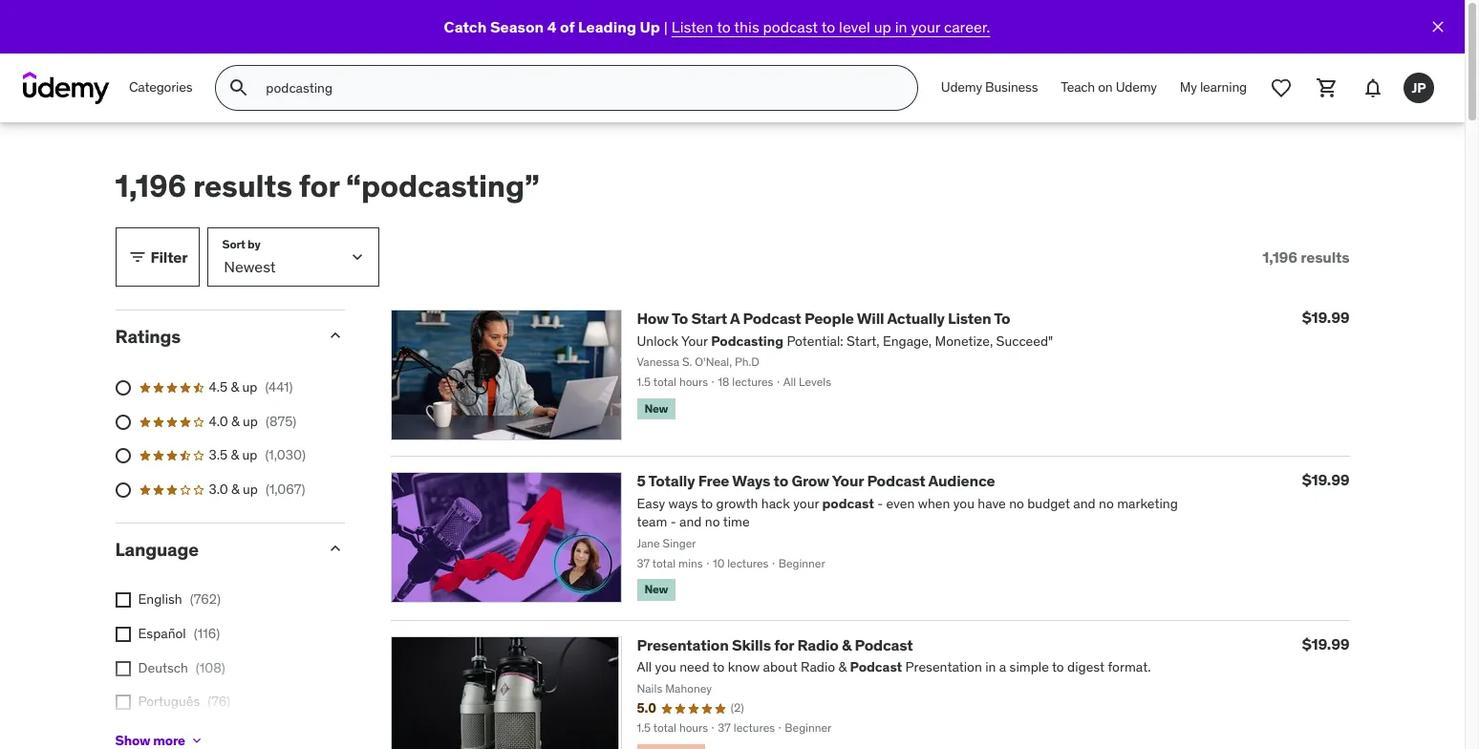 Task type: vqa. For each thing, say whether or not it's contained in the screenshot.
Expand
no



Task type: locate. For each thing, give the bounding box(es) containing it.
podcast right your
[[868, 472, 926, 491]]

& for 3.5
[[231, 447, 239, 464]]

1 $19.99 from the top
[[1303, 308, 1350, 327]]

show more button
[[115, 722, 204, 750]]

xsmall image
[[115, 593, 131, 608], [115, 695, 131, 710]]

leading
[[578, 17, 637, 36]]

(441)
[[265, 379, 293, 396]]

0 vertical spatial 1,196
[[115, 166, 186, 206]]

listen right |
[[672, 17, 714, 36]]

language button
[[115, 538, 310, 561]]

5 totally free ways to grow your podcast audience link
[[637, 472, 996, 491]]

1 vertical spatial small image
[[326, 539, 345, 558]]

3 $19.99 from the top
[[1303, 635, 1350, 654]]

1 vertical spatial for
[[775, 636, 795, 655]]

podcast
[[743, 309, 802, 328], [868, 472, 926, 491], [855, 636, 914, 655]]

up left in on the top right
[[875, 17, 892, 36]]

business
[[986, 79, 1039, 96]]

podcast right radio
[[855, 636, 914, 655]]

0 horizontal spatial listen
[[672, 17, 714, 36]]

4.0 & up (875)
[[209, 413, 297, 430]]

xsmall image
[[115, 627, 131, 642], [115, 661, 131, 676], [189, 734, 204, 749]]

$19.99
[[1303, 308, 1350, 327], [1303, 471, 1350, 490], [1303, 635, 1350, 654]]

2 to from the left
[[995, 309, 1011, 328]]

show
[[115, 732, 150, 750]]

1,196 for 1,196 results
[[1263, 247, 1298, 267]]

small image
[[326, 326, 345, 346], [326, 539, 345, 558]]

listen to this podcast to level up in your career. link
[[672, 17, 991, 36]]

free
[[699, 472, 730, 491]]

xsmall image left deutsch in the bottom left of the page
[[115, 661, 131, 676]]

up right 3.5
[[242, 447, 258, 464]]

categories button
[[118, 65, 204, 111]]

results for 1,196 results
[[1301, 247, 1350, 267]]

2 vertical spatial $19.99
[[1303, 635, 1350, 654]]

your
[[833, 472, 864, 491]]

english (762)
[[138, 591, 221, 608]]

1 horizontal spatial for
[[775, 636, 795, 655]]

$19.99 for listen
[[1303, 308, 1350, 327]]

up
[[875, 17, 892, 36], [242, 379, 258, 396], [243, 413, 258, 430], [242, 447, 258, 464], [243, 481, 258, 498]]

xsmall image left español
[[115, 627, 131, 642]]

0 horizontal spatial results
[[193, 166, 292, 206]]

small image
[[128, 248, 147, 267]]

&
[[231, 379, 239, 396], [231, 413, 240, 430], [231, 447, 239, 464], [231, 481, 240, 498], [842, 636, 852, 655]]

people
[[805, 309, 854, 328]]

xsmall image up show
[[115, 695, 131, 710]]

2 vertical spatial xsmall image
[[189, 734, 204, 749]]

to
[[672, 309, 688, 328], [995, 309, 1011, 328]]

to
[[717, 17, 731, 36], [822, 17, 836, 36], [774, 472, 789, 491]]

xsmall image for português
[[115, 695, 131, 710]]

podcast
[[763, 17, 818, 36]]

to left grow
[[774, 472, 789, 491]]

1 vertical spatial results
[[1301, 247, 1350, 267]]

5 totally free ways to grow your podcast audience
[[637, 472, 996, 491]]

1 xsmall image from the top
[[115, 593, 131, 608]]

xsmall image left english
[[115, 593, 131, 608]]

results for 1,196 results for "podcasting"
[[193, 166, 292, 206]]

1 horizontal spatial results
[[1301, 247, 1350, 267]]

2 $19.99 from the top
[[1303, 471, 1350, 490]]

4.5
[[209, 379, 228, 396]]

1 vertical spatial xsmall image
[[115, 695, 131, 710]]

& right 4.0 at the left of page
[[231, 413, 240, 430]]

podcast right a
[[743, 309, 802, 328]]

deutsch (108)
[[138, 659, 225, 676]]

xsmall image for english
[[115, 593, 131, 608]]

skills
[[732, 636, 771, 655]]

2 vertical spatial podcast
[[855, 636, 914, 655]]

up for (441)
[[242, 379, 258, 396]]

0 vertical spatial for
[[299, 166, 339, 206]]

up right 3.0
[[243, 481, 258, 498]]

to right how
[[672, 309, 688, 328]]

1 horizontal spatial 1,196
[[1263, 247, 1298, 267]]

(76)
[[208, 693, 231, 710]]

& right 3.0
[[231, 481, 240, 498]]

1 horizontal spatial udemy
[[1116, 79, 1158, 96]]

0 horizontal spatial for
[[299, 166, 339, 206]]

1,196 inside status
[[1263, 247, 1298, 267]]

xsmall image right the more
[[189, 734, 204, 749]]

1 horizontal spatial to
[[995, 309, 1011, 328]]

on
[[1099, 79, 1113, 96]]

xsmall image for deutsch
[[115, 661, 131, 676]]

1 vertical spatial $19.99
[[1303, 471, 1350, 490]]

1 horizontal spatial listen
[[948, 309, 992, 328]]

teach
[[1062, 79, 1096, 96]]

udemy
[[942, 79, 983, 96], [1116, 79, 1158, 96]]

radio
[[798, 636, 839, 655]]

(1,030)
[[265, 447, 306, 464]]

up left (441)
[[242, 379, 258, 396]]

português
[[138, 693, 200, 710]]

close image
[[1429, 17, 1448, 36]]

udemy right on
[[1116, 79, 1158, 96]]

to left this
[[717, 17, 731, 36]]

5
[[637, 472, 646, 491]]

presentation skills for radio & podcast
[[637, 636, 914, 655]]

0 horizontal spatial to
[[717, 17, 731, 36]]

& right 3.5
[[231, 447, 239, 464]]

1 udemy from the left
[[942, 79, 983, 96]]

(762)
[[190, 591, 221, 608]]

0 vertical spatial xsmall image
[[115, 593, 131, 608]]

actually
[[888, 309, 945, 328]]

1 vertical spatial listen
[[948, 309, 992, 328]]

udemy left business on the right of page
[[942, 79, 983, 96]]

1 horizontal spatial to
[[774, 472, 789, 491]]

0 vertical spatial results
[[193, 166, 292, 206]]

results
[[193, 166, 292, 206], [1301, 247, 1350, 267]]

udemy business link
[[930, 65, 1050, 111]]

season
[[490, 17, 544, 36]]

1 vertical spatial xsmall image
[[115, 661, 131, 676]]

submit search image
[[228, 76, 251, 99]]

1 vertical spatial 1,196
[[1263, 247, 1298, 267]]

listen
[[672, 17, 714, 36], [948, 309, 992, 328]]

udemy business
[[942, 79, 1039, 96]]

show more
[[115, 732, 185, 750]]

up left (875)
[[243, 413, 258, 430]]

0 horizontal spatial 1,196
[[115, 166, 186, 206]]

for
[[299, 166, 339, 206], [775, 636, 795, 655]]

jp
[[1413, 79, 1427, 96]]

0 horizontal spatial to
[[672, 309, 688, 328]]

0 vertical spatial xsmall image
[[115, 627, 131, 642]]

(875)
[[266, 413, 297, 430]]

how
[[637, 309, 669, 328]]

0 vertical spatial listen
[[672, 17, 714, 36]]

grow
[[792, 472, 830, 491]]

0 horizontal spatial udemy
[[942, 79, 983, 96]]

listen right actually
[[948, 309, 992, 328]]

3.0
[[209, 481, 228, 498]]

1,196
[[115, 166, 186, 206], [1263, 247, 1298, 267]]

small image for ratings
[[326, 326, 345, 346]]

small image for language
[[326, 539, 345, 558]]

0 vertical spatial $19.99
[[1303, 308, 1350, 327]]

3.0 & up (1,067)
[[209, 481, 306, 498]]

language
[[115, 538, 199, 561]]

4.0
[[209, 413, 228, 430]]

results inside status
[[1301, 247, 1350, 267]]

to left level
[[822, 17, 836, 36]]

0 vertical spatial small image
[[326, 326, 345, 346]]

2 xsmall image from the top
[[115, 695, 131, 710]]

1 small image from the top
[[326, 326, 345, 346]]

xsmall image inside show more button
[[189, 734, 204, 749]]

up
[[640, 17, 660, 36]]

career.
[[945, 17, 991, 36]]

español (116)
[[138, 625, 220, 642]]

|
[[664, 17, 668, 36]]

2 small image from the top
[[326, 539, 345, 558]]

to right actually
[[995, 309, 1011, 328]]

& right 4.5 at the bottom left of the page
[[231, 379, 239, 396]]

my learning
[[1181, 79, 1248, 96]]

deutsch
[[138, 659, 188, 676]]

1 to from the left
[[672, 309, 688, 328]]

ratings button
[[115, 325, 310, 348]]

(1,067)
[[266, 481, 306, 498]]



Task type: describe. For each thing, give the bounding box(es) containing it.
up for (875)
[[243, 413, 258, 430]]

& for 4.0
[[231, 413, 240, 430]]

my
[[1181, 79, 1198, 96]]

2 horizontal spatial to
[[822, 17, 836, 36]]

catch
[[444, 17, 487, 36]]

teach on udemy link
[[1050, 65, 1169, 111]]

2 udemy from the left
[[1116, 79, 1158, 96]]

4.5 & up (441)
[[209, 379, 293, 396]]

Search for anything text field
[[262, 72, 895, 104]]

"podcasting"
[[346, 166, 540, 206]]

1,196 for 1,196 results for "podcasting"
[[115, 166, 186, 206]]

teach on udemy
[[1062, 79, 1158, 96]]

1,196 results for "podcasting"
[[115, 166, 540, 206]]

presentation
[[637, 636, 729, 655]]

ways
[[733, 472, 771, 491]]

totally
[[649, 472, 695, 491]]

how to start a podcast people will actually listen to link
[[637, 309, 1011, 328]]

1,196 results status
[[1263, 247, 1350, 267]]

& right radio
[[842, 636, 852, 655]]

audience
[[929, 472, 996, 491]]

français
[[138, 727, 189, 745]]

1,196 results
[[1263, 247, 1350, 267]]

xsmall image for español
[[115, 627, 131, 642]]

& for 4.5
[[231, 379, 239, 396]]

ratings
[[115, 325, 181, 348]]

start
[[692, 309, 728, 328]]

filter
[[151, 247, 188, 267]]

up for (1,067)
[[243, 481, 258, 498]]

learning
[[1201, 79, 1248, 96]]

in
[[896, 17, 908, 36]]

your
[[912, 17, 941, 36]]

$19.99 for audience
[[1303, 471, 1350, 490]]

1 vertical spatial podcast
[[868, 472, 926, 491]]

(116)
[[194, 625, 220, 642]]

& for 3.0
[[231, 481, 240, 498]]

of
[[560, 17, 575, 36]]

notifications image
[[1362, 76, 1385, 99]]

4
[[548, 17, 557, 36]]

will
[[857, 309, 885, 328]]

how to start a podcast people will actually listen to
[[637, 309, 1011, 328]]

jp link
[[1397, 65, 1443, 111]]

3.5
[[209, 447, 228, 464]]

my learning link
[[1169, 65, 1259, 111]]

filter button
[[115, 228, 200, 287]]

(108)
[[196, 659, 225, 676]]

presentation skills for radio & podcast link
[[637, 636, 914, 655]]

español
[[138, 625, 186, 642]]

for for radio
[[775, 636, 795, 655]]

português (76)
[[138, 693, 231, 710]]

catch season 4 of leading up | listen to this podcast to level up in your career.
[[444, 17, 991, 36]]

shopping cart with 0 items image
[[1316, 76, 1339, 99]]

udemy image
[[23, 72, 110, 104]]

level
[[839, 17, 871, 36]]

this
[[735, 17, 760, 36]]

wishlist image
[[1271, 76, 1294, 99]]

0 vertical spatial podcast
[[743, 309, 802, 328]]

3.5 & up (1,030)
[[209, 447, 306, 464]]

more
[[153, 732, 185, 750]]

for for "podcasting"
[[299, 166, 339, 206]]

categories
[[129, 79, 192, 96]]

english
[[138, 591, 182, 608]]

up for (1,030)
[[242, 447, 258, 464]]

a
[[730, 309, 740, 328]]



